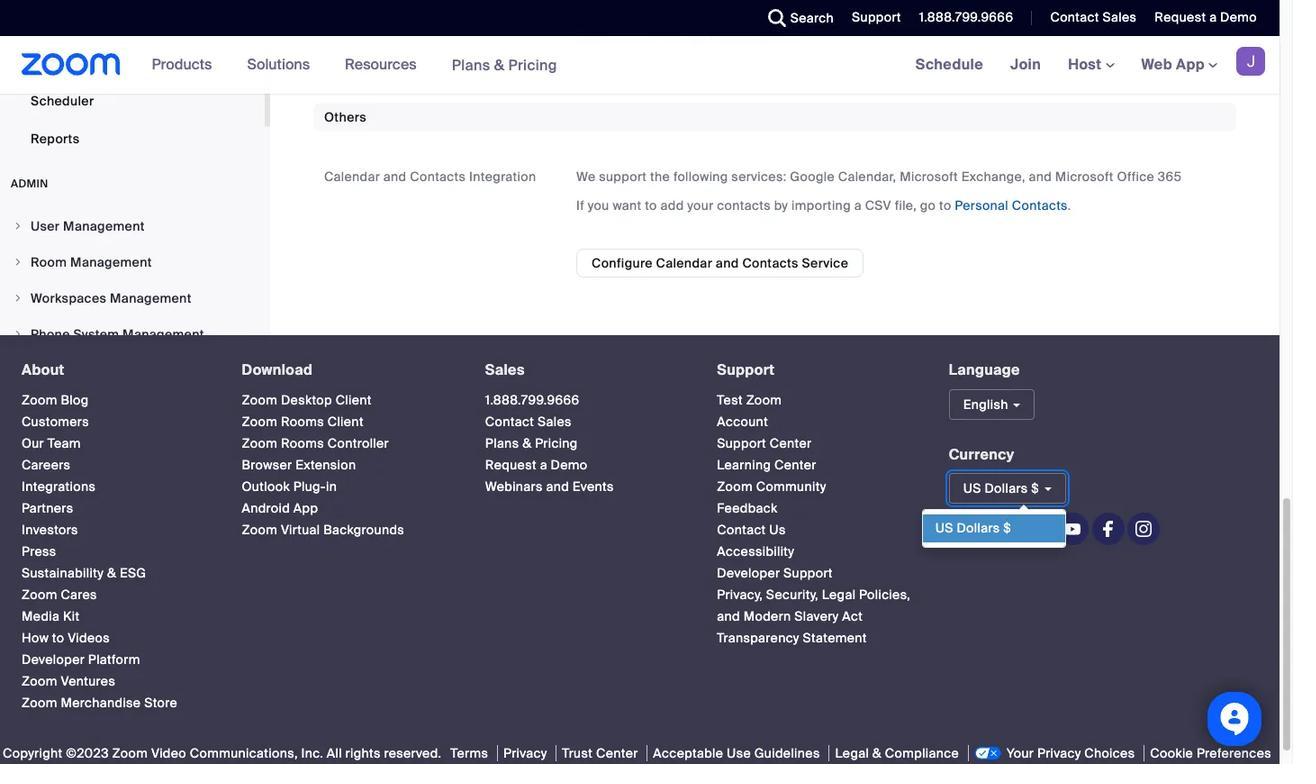 Task type: locate. For each thing, give the bounding box(es) containing it.
right image left room
[[13, 257, 23, 268]]

demo up profile picture
[[1221, 9, 1258, 25]]

&
[[494, 55, 505, 74], [523, 435, 532, 451], [107, 565, 116, 581], [873, 745, 882, 761]]

1 horizontal spatial to
[[645, 197, 658, 214]]

us inside dropdown button
[[964, 480, 982, 497]]

1.888.799.9666 contact sales plans & pricing request a demo webinars and events
[[486, 392, 614, 494]]

1 horizontal spatial calendar
[[657, 255, 713, 271]]

zoom
[[22, 392, 57, 408], [242, 392, 278, 408], [747, 392, 782, 408], [242, 413, 278, 429], [242, 435, 278, 451], [718, 478, 753, 494], [242, 521, 278, 538], [22, 586, 57, 602], [22, 673, 57, 689], [22, 694, 57, 711], [112, 745, 148, 761]]

rooms down zoom rooms client link
[[281, 435, 324, 451]]

privacy right your
[[1038, 745, 1082, 761]]

2 vertical spatial contacts
[[743, 255, 799, 271]]

2 vertical spatial a
[[540, 456, 548, 473]]

2 vertical spatial sales
[[538, 413, 572, 429]]

1 vertical spatial a
[[855, 197, 862, 214]]

app right web at the right of page
[[1177, 55, 1206, 74]]

$
[[1032, 480, 1040, 497], [1004, 520, 1012, 536]]

request up webinars
[[486, 456, 537, 473]]

file,
[[895, 197, 917, 214]]

management for workspaces management
[[110, 290, 192, 306]]

.
[[1068, 197, 1072, 214]]

2 horizontal spatial to
[[940, 197, 952, 214]]

learning
[[718, 456, 772, 473]]

1.888.799.9666 inside 1.888.799.9666 contact sales plans & pricing request a demo webinars and events
[[486, 392, 580, 408]]

center up learning center link
[[770, 435, 812, 451]]

phone system management menu item
[[0, 317, 265, 351]]

1 horizontal spatial privacy
[[1038, 745, 1082, 761]]

solutions button
[[247, 36, 318, 94]]

sales up 'host' dropdown button
[[1103, 9, 1137, 25]]

personal
[[955, 197, 1009, 214]]

outlook plug-in link
[[242, 478, 337, 494]]

media
[[22, 608, 60, 624]]

if you want to add your contacts by importing a csv file, go to personal contacts .
[[577, 197, 1072, 214]]

& inside 1.888.799.9666 contact sales plans & pricing request a demo webinars and events
[[523, 435, 532, 451]]

0 horizontal spatial a
[[540, 456, 548, 473]]

2 horizontal spatial a
[[1210, 9, 1218, 25]]

to
[[645, 197, 658, 214], [940, 197, 952, 214], [52, 629, 64, 646]]

dollars up us dollars $ link
[[985, 480, 1029, 497]]

0 vertical spatial all
[[691, 30, 707, 46]]

cookie preferences
[[1151, 745, 1272, 761]]

cares
[[61, 586, 97, 602]]

zoom merchandise store link
[[22, 694, 178, 711]]

banner
[[0, 36, 1280, 95]]

plans
[[452, 55, 491, 74], [486, 435, 519, 451]]

controller
[[328, 435, 389, 451]]

0 vertical spatial a
[[1210, 9, 1218, 25]]

1 horizontal spatial microsoft
[[1056, 168, 1114, 185]]

test zoom link
[[718, 392, 782, 408]]

outlook
[[242, 478, 290, 494]]

2 right image from the top
[[13, 257, 23, 268]]

terms
[[451, 745, 489, 761]]

how
[[22, 629, 49, 646]]

$ up us dollars $ link
[[1032, 480, 1040, 497]]

reserved.
[[384, 745, 442, 761]]

how to videos link
[[22, 629, 110, 646]]

management inside menu item
[[70, 254, 152, 270]]

product information navigation
[[138, 36, 571, 95]]

a left "csv" in the top of the page
[[855, 197, 862, 214]]

1 horizontal spatial $
[[1032, 480, 1040, 497]]

0 vertical spatial 1.888.799.9666
[[920, 9, 1014, 25]]

1.888.799.9666 up schedule
[[920, 9, 1014, 25]]

365
[[1159, 168, 1183, 185]]

support right "search"
[[852, 9, 902, 25]]

1 vertical spatial contact
[[486, 413, 535, 429]]

zoom virtual backgrounds link
[[242, 521, 405, 538]]

web app
[[1142, 55, 1206, 74]]

& inside product information navigation
[[494, 55, 505, 74]]

management
[[63, 218, 145, 234], [70, 254, 152, 270], [110, 290, 192, 306], [123, 326, 204, 342]]

you
[[588, 197, 610, 214]]

1.888.799.9666 down sales link
[[486, 392, 580, 408]]

us down us dollars $ dropdown button
[[936, 520, 954, 536]]

us dollars $ down currency
[[964, 480, 1040, 497]]

extension
[[296, 456, 356, 473]]

us dollars $ inside dropdown button
[[964, 480, 1040, 497]]

2 vertical spatial center
[[596, 745, 638, 761]]

1 horizontal spatial demo
[[1221, 9, 1258, 25]]

zoom rooms client link
[[242, 413, 364, 429]]

1.888.799.9666
[[920, 9, 1014, 25], [486, 392, 580, 408]]

1 horizontal spatial sales
[[538, 413, 572, 429]]

management for room management
[[70, 254, 152, 270]]

0 horizontal spatial contact
[[486, 413, 535, 429]]

right image inside user management menu item
[[13, 221, 23, 232]]

1 right image from the top
[[13, 221, 23, 232]]

1 vertical spatial all
[[327, 745, 342, 761]]

calendar down the add
[[657, 255, 713, 271]]

right image left phone
[[13, 329, 23, 340]]

1 horizontal spatial developer
[[718, 565, 781, 581]]

1 horizontal spatial us
[[964, 480, 982, 497]]

workspaces management menu item
[[0, 281, 265, 315]]

center up community
[[775, 456, 817, 473]]

press link
[[22, 543, 56, 559]]

configure
[[592, 255, 653, 271]]

developer down "how to videos" link at left bottom
[[22, 651, 85, 667]]

right image inside "room management" menu item
[[13, 257, 23, 268]]

1 horizontal spatial all
[[691, 30, 707, 46]]

plans inside 1.888.799.9666 contact sales plans & pricing request a demo webinars and events
[[486, 435, 519, 451]]

1 vertical spatial pricing
[[535, 435, 578, 451]]

0 vertical spatial us
[[964, 480, 982, 497]]

feedback button
[[718, 500, 778, 516]]

support down account
[[718, 435, 767, 451]]

contacts down exchange,
[[1013, 197, 1068, 214]]

microsoft up .
[[1056, 168, 1114, 185]]

1 vertical spatial us
[[936, 520, 954, 536]]

support
[[599, 168, 647, 185]]

1 vertical spatial app
[[294, 500, 318, 516]]

webinars and events link
[[486, 478, 614, 494]]

0 vertical spatial request
[[1156, 9, 1207, 25]]

sign me out from all devices
[[577, 30, 760, 46]]

privacy
[[504, 745, 548, 761], [1038, 745, 1082, 761]]

right image inside phone system management menu item
[[13, 329, 23, 340]]

0 vertical spatial client
[[336, 392, 372, 408]]

management up "room management"
[[63, 218, 145, 234]]

calendar and contacts integration
[[324, 168, 537, 185]]

0 horizontal spatial to
[[52, 629, 64, 646]]

microsoft up go
[[900, 168, 959, 185]]

1 horizontal spatial contacts
[[743, 255, 799, 271]]

0 vertical spatial developer
[[718, 565, 781, 581]]

right image
[[13, 221, 23, 232], [13, 257, 23, 268], [13, 293, 23, 304], [13, 329, 23, 340]]

a up web app dropdown button
[[1210, 9, 1218, 25]]

1 horizontal spatial app
[[1177, 55, 1206, 74]]

personal menu menu
[[0, 0, 265, 159]]

0 horizontal spatial developer
[[22, 651, 85, 667]]

us dollars $ down us dollars $ dropdown button
[[936, 520, 1012, 536]]

a inside 1.888.799.9666 contact sales plans & pricing request a demo webinars and events
[[540, 456, 548, 473]]

0 horizontal spatial us
[[936, 520, 954, 536]]

a up webinars and events link
[[540, 456, 548, 473]]

plans inside product information navigation
[[452, 55, 491, 74]]

community
[[757, 478, 827, 494]]

management up workspaces management
[[70, 254, 152, 270]]

products
[[152, 55, 212, 74]]

1 vertical spatial $
[[1004, 520, 1012, 536]]

calendar down others
[[324, 168, 380, 185]]

request
[[1156, 9, 1207, 25], [486, 456, 537, 473]]

2 vertical spatial contact
[[718, 521, 766, 538]]

$ inside dropdown button
[[1032, 480, 1040, 497]]

user management
[[31, 218, 145, 234]]

0 vertical spatial legal
[[822, 586, 856, 602]]

app down plug- at the bottom of the page
[[294, 500, 318, 516]]

exchange,
[[962, 168, 1026, 185]]

contact down 1.888.799.9666 link
[[486, 413, 535, 429]]

sign me out from all devices button
[[562, 23, 774, 52]]

management down workspaces management "menu item" in the left top of the page
[[123, 326, 204, 342]]

us down currency
[[964, 480, 982, 497]]

2 horizontal spatial contact
[[1051, 9, 1100, 25]]

contacts left service
[[743, 255, 799, 271]]

0 horizontal spatial sales
[[486, 360, 525, 379]]

to right go
[[940, 197, 952, 214]]

zoom desktop client link
[[242, 392, 372, 408]]

1 horizontal spatial request
[[1156, 9, 1207, 25]]

to left the add
[[645, 197, 658, 214]]

1 vertical spatial demo
[[551, 456, 588, 473]]

demo inside 1.888.799.9666 contact sales plans & pricing request a demo webinars and events
[[551, 456, 588, 473]]

choices
[[1085, 745, 1136, 761]]

developer
[[718, 565, 781, 581], [22, 651, 85, 667]]

3 right image from the top
[[13, 293, 23, 304]]

account
[[718, 413, 769, 429]]

plans up webinars
[[486, 435, 519, 451]]

rights
[[346, 745, 381, 761]]

center right trust on the left of the page
[[596, 745, 638, 761]]

right image for user management
[[13, 221, 23, 232]]

to down 'media kit' link
[[52, 629, 64, 646]]

us
[[770, 521, 786, 538]]

zoom rooms controller link
[[242, 435, 389, 451]]

acceptable use guidelines
[[654, 745, 821, 761]]

security,
[[767, 586, 819, 602]]

1 vertical spatial developer
[[22, 651, 85, 667]]

0 vertical spatial demo
[[1221, 9, 1258, 25]]

all right inc.
[[327, 745, 342, 761]]

right image left user
[[13, 221, 23, 232]]

0 vertical spatial dollars
[[985, 480, 1029, 497]]

sales down 1.888.799.9666 link
[[538, 413, 572, 429]]

dollars down us dollars $ dropdown button
[[957, 520, 1001, 536]]

1 vertical spatial rooms
[[281, 435, 324, 451]]

meetings navigation
[[903, 36, 1280, 95]]

developer down accessibility
[[718, 565, 781, 581]]

0 horizontal spatial privacy
[[504, 745, 548, 761]]

4 right image from the top
[[13, 329, 23, 340]]

management inside "menu item"
[[110, 290, 192, 306]]

0 vertical spatial $
[[1032, 480, 1040, 497]]

add
[[661, 197, 684, 214]]

request up web app dropdown button
[[1156, 9, 1207, 25]]

0 horizontal spatial demo
[[551, 456, 588, 473]]

1.888.799.9666 for 1.888.799.9666
[[920, 9, 1014, 25]]

copyright
[[3, 745, 63, 761]]

contact down feedback
[[718, 521, 766, 538]]

legal
[[822, 586, 856, 602], [836, 745, 870, 761]]

importing
[[792, 197, 851, 214]]

0 vertical spatial rooms
[[281, 413, 324, 429]]

demo up webinars and events link
[[551, 456, 588, 473]]

right image left workspaces on the left top
[[13, 293, 23, 304]]

contacts inside configure calendar and contacts service button
[[743, 255, 799, 271]]

0 vertical spatial app
[[1177, 55, 1206, 74]]

admin menu menu
[[0, 209, 265, 425]]

1 horizontal spatial 1.888.799.9666
[[920, 9, 1014, 25]]

legal right guidelines
[[836, 745, 870, 761]]

accessibility link
[[718, 543, 795, 559]]

sales up 1.888.799.9666 link
[[486, 360, 525, 379]]

plans right resources dropdown button
[[452, 55, 491, 74]]

2 microsoft from the left
[[1056, 168, 1114, 185]]

join link
[[998, 36, 1055, 94]]

0 vertical spatial us dollars $
[[964, 480, 1040, 497]]

0 vertical spatial pricing
[[509, 55, 558, 74]]

privacy,
[[718, 586, 763, 602]]

privacy left trust on the left of the page
[[504, 745, 548, 761]]

0 horizontal spatial microsoft
[[900, 168, 959, 185]]

scheduler link
[[0, 83, 265, 119]]

rooms down the 'desktop'
[[281, 413, 324, 429]]

0 horizontal spatial contacts
[[410, 168, 466, 185]]

$ down us dollars $ dropdown button
[[1004, 520, 1012, 536]]

partners link
[[22, 500, 73, 516]]

english
[[964, 396, 1009, 412]]

right image inside workspaces management "menu item"
[[13, 293, 23, 304]]

zoom logo image
[[22, 53, 120, 76]]

1 horizontal spatial contact
[[718, 521, 766, 538]]

1 horizontal spatial a
[[855, 197, 862, 214]]

desktop
[[281, 392, 332, 408]]

1.888.799.9666 for 1.888.799.9666 contact sales plans & pricing request a demo webinars and events
[[486, 392, 580, 408]]

contact up host
[[1051, 9, 1100, 25]]

platform
[[88, 651, 140, 667]]

zoom community link
[[718, 478, 827, 494]]

©2023
[[66, 745, 109, 761]]

1 privacy from the left
[[504, 745, 548, 761]]

zoom blog link
[[22, 392, 89, 408]]

app
[[1177, 55, 1206, 74], [294, 500, 318, 516]]

1 vertical spatial dollars
[[957, 520, 1001, 536]]

1 vertical spatial client
[[328, 413, 364, 429]]

language
[[949, 360, 1021, 379]]

contact inside test zoom account support center learning center zoom community feedback contact us accessibility developer support privacy, security, legal policies, and modern slavery act transparency statement
[[718, 521, 766, 538]]

all right from
[[691, 30, 707, 46]]

0 horizontal spatial app
[[294, 500, 318, 516]]

0 horizontal spatial calendar
[[324, 168, 380, 185]]

personal contacts link
[[955, 197, 1068, 214]]

dollars
[[985, 480, 1029, 497], [957, 520, 1001, 536]]

video
[[151, 745, 187, 761]]

1 vertical spatial request
[[486, 456, 537, 473]]

0 horizontal spatial 1.888.799.9666
[[486, 392, 580, 408]]

0 horizontal spatial request
[[486, 456, 537, 473]]

accessibility
[[718, 543, 795, 559]]

0 vertical spatial plans
[[452, 55, 491, 74]]

web
[[1142, 55, 1173, 74]]

1 vertical spatial calendar
[[657, 255, 713, 271]]

demo
[[1221, 9, 1258, 25], [551, 456, 588, 473]]

management down "room management" menu item
[[110, 290, 192, 306]]

banner containing products
[[0, 36, 1280, 95]]

1 vertical spatial contacts
[[1013, 197, 1068, 214]]

us
[[964, 480, 982, 497], [936, 520, 954, 536]]

room management menu item
[[0, 245, 265, 279]]

legal & compliance link
[[829, 745, 965, 761]]

legal up the act
[[822, 586, 856, 602]]

request a demo
[[1156, 9, 1258, 25]]

1 vertical spatial plans
[[486, 435, 519, 451]]

1 vertical spatial 1.888.799.9666
[[486, 392, 580, 408]]

contacts left integration
[[410, 168, 466, 185]]

sales
[[1103, 9, 1137, 25], [486, 360, 525, 379], [538, 413, 572, 429]]

zoom desktop client zoom rooms client zoom rooms controller browser extension outlook plug-in android app zoom virtual backgrounds
[[242, 392, 405, 538]]

2 horizontal spatial sales
[[1103, 9, 1137, 25]]

download
[[242, 360, 313, 379]]



Task type: describe. For each thing, give the bounding box(es) containing it.
0 vertical spatial center
[[770, 435, 812, 451]]

sustainability
[[22, 565, 104, 581]]

service
[[802, 255, 849, 271]]

search button
[[755, 0, 839, 36]]

transparency
[[718, 629, 800, 646]]

all inside button
[[691, 30, 707, 46]]

& inside zoom blog customers our team careers integrations partners investors press sustainability & esg zoom cares media kit how to videos developer platform zoom ventures zoom merchandise store
[[107, 565, 116, 581]]

0 vertical spatial contact
[[1051, 9, 1100, 25]]

acceptable
[[654, 745, 724, 761]]

phone system management
[[31, 326, 204, 342]]

modern
[[744, 608, 792, 624]]

1 vertical spatial us dollars $
[[936, 520, 1012, 536]]

configure calendar and contacts service button
[[577, 249, 864, 277]]

user management menu item
[[0, 209, 265, 243]]

inc.
[[301, 745, 324, 761]]

0 vertical spatial contacts
[[410, 168, 466, 185]]

others
[[324, 109, 367, 125]]

policies,
[[860, 586, 911, 602]]

services:
[[732, 168, 787, 185]]

1 vertical spatial legal
[[836, 745, 870, 761]]

and inside 1.888.799.9666 contact sales plans & pricing request a demo webinars and events
[[546, 478, 570, 494]]

schedule link
[[903, 36, 998, 94]]

app inside meetings navigation
[[1177, 55, 1206, 74]]

test zoom account support center learning center zoom community feedback contact us accessibility developer support privacy, security, legal policies, and modern slavery act transparency statement
[[718, 392, 911, 646]]

cookie
[[1151, 745, 1194, 761]]

customers
[[22, 413, 89, 429]]

from
[[656, 30, 688, 46]]

media kit link
[[22, 608, 80, 624]]

terms link
[[445, 745, 494, 761]]

right image for phone system management
[[13, 329, 23, 340]]

zoom blog customers our team careers integrations partners investors press sustainability & esg zoom cares media kit how to videos developer platform zoom ventures zoom merchandise store
[[22, 392, 178, 711]]

store
[[144, 694, 178, 711]]

contact inside 1.888.799.9666 contact sales plans & pricing request a demo webinars and events
[[486, 413, 535, 429]]

1 microsoft from the left
[[900, 168, 959, 185]]

calendar,
[[839, 168, 897, 185]]

out
[[630, 30, 653, 46]]

management for user management
[[63, 218, 145, 234]]

dollars inside us dollars $ dropdown button
[[985, 480, 1029, 497]]

legal inside test zoom account support center learning center zoom community feedback contact us accessibility developer support privacy, security, legal policies, and modern slavery act transparency statement
[[822, 586, 856, 602]]

schedule
[[916, 55, 984, 74]]

contacts
[[717, 197, 771, 214]]

browser extension link
[[242, 456, 356, 473]]

in
[[326, 478, 337, 494]]

room
[[31, 254, 67, 270]]

privacy, security, legal policies, and modern slavery act transparency statement link
[[718, 586, 911, 646]]

resources
[[345, 55, 417, 74]]

team
[[48, 435, 81, 451]]

if
[[577, 197, 585, 214]]

us dollars $ button
[[949, 473, 1067, 504]]

1.888.799.9666 link
[[486, 392, 580, 408]]

careers
[[22, 456, 71, 473]]

copyright ©2023 zoom video communications, inc. all rights reserved. terms
[[3, 745, 489, 761]]

0 horizontal spatial $
[[1004, 520, 1012, 536]]

0 vertical spatial sales
[[1103, 9, 1137, 25]]

sales inside 1.888.799.9666 contact sales plans & pricing request a demo webinars and events
[[538, 413, 572, 429]]

trust
[[563, 745, 593, 761]]

our team link
[[22, 435, 81, 451]]

virtual
[[281, 521, 320, 538]]

by
[[775, 197, 789, 214]]

request inside 1.888.799.9666 contact sales plans & pricing request a demo webinars and events
[[486, 456, 537, 473]]

developer inside zoom blog customers our team careers integrations partners investors press sustainability & esg zoom cares media kit how to videos developer platform zoom ventures zoom merchandise store
[[22, 651, 85, 667]]

support up test zoom link in the bottom of the page
[[718, 360, 775, 379]]

dollars inside us dollars $ link
[[957, 520, 1001, 536]]

we
[[577, 168, 596, 185]]

developer inside test zoom account support center learning center zoom community feedback contact us accessibility developer support privacy, security, legal policies, and modern slavery act transparency statement
[[718, 565, 781, 581]]

currency
[[949, 445, 1015, 464]]

app inside zoom desktop client zoom rooms client zoom rooms controller browser extension outlook plug-in android app zoom virtual backgrounds
[[294, 500, 318, 516]]

and inside button
[[716, 255, 740, 271]]

google
[[790, 168, 835, 185]]

following
[[674, 168, 729, 185]]

us dollars $ link
[[923, 515, 1066, 543]]

scheduler
[[31, 93, 94, 109]]

plug-
[[293, 478, 326, 494]]

0 vertical spatial calendar
[[324, 168, 380, 185]]

english button
[[949, 389, 1036, 419]]

user
[[31, 218, 60, 234]]

preferences
[[1197, 745, 1272, 761]]

csv
[[866, 197, 892, 214]]

investors
[[22, 521, 78, 538]]

room management
[[31, 254, 152, 270]]

and inside test zoom account support center learning center zoom community feedback contact us accessibility developer support privacy, security, legal policies, and modern slavery act transparency statement
[[718, 608, 741, 624]]

solutions
[[247, 55, 310, 74]]

learning center link
[[718, 456, 817, 473]]

partners
[[22, 500, 73, 516]]

pricing inside 1.888.799.9666 contact sales plans & pricing request a demo webinars and events
[[535, 435, 578, 451]]

profile picture image
[[1237, 47, 1266, 76]]

pricing inside product information navigation
[[509, 55, 558, 74]]

integrations link
[[22, 478, 96, 494]]

zoom ventures link
[[22, 673, 115, 689]]

phone
[[31, 326, 70, 342]]

system
[[73, 326, 119, 342]]

right image for room management
[[13, 257, 23, 268]]

admin
[[11, 177, 48, 191]]

slavery
[[795, 608, 839, 624]]

2 rooms from the top
[[281, 435, 324, 451]]

events
[[573, 478, 614, 494]]

about
[[22, 360, 65, 379]]

videos
[[68, 629, 110, 646]]

your privacy choices link
[[969, 745, 1141, 761]]

workspaces management
[[31, 290, 192, 306]]

feedback
[[718, 500, 778, 516]]

contact us link
[[718, 521, 786, 538]]

account link
[[718, 413, 769, 429]]

1 vertical spatial center
[[775, 456, 817, 473]]

configure calendar and contacts service
[[592, 255, 849, 271]]

esg
[[120, 565, 146, 581]]

support up security,
[[784, 565, 833, 581]]

ventures
[[61, 673, 115, 689]]

test
[[718, 392, 743, 408]]

workspaces
[[31, 290, 107, 306]]

2 horizontal spatial contacts
[[1013, 197, 1068, 214]]

right image for workspaces management
[[13, 293, 23, 304]]

guidelines
[[755, 745, 821, 761]]

0 horizontal spatial all
[[327, 745, 342, 761]]

calendar inside configure calendar and contacts service button
[[657, 255, 713, 271]]

resources button
[[345, 36, 425, 94]]

1 rooms from the top
[[281, 413, 324, 429]]

to inside zoom blog customers our team careers integrations partners investors press sustainability & esg zoom cares media kit how to videos developer platform zoom ventures zoom merchandise store
[[52, 629, 64, 646]]

careers link
[[22, 456, 71, 473]]

1 vertical spatial sales
[[486, 360, 525, 379]]

2 privacy from the left
[[1038, 745, 1082, 761]]

merchandise
[[61, 694, 141, 711]]



Task type: vqa. For each thing, say whether or not it's contained in the screenshot.
the bottommost Demo
yes



